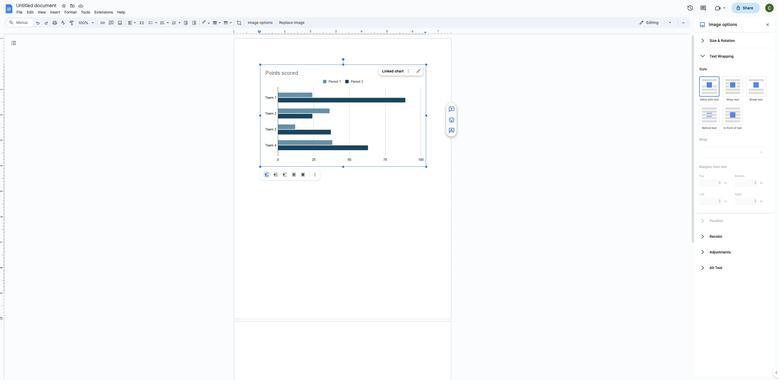 Task type: locate. For each thing, give the bounding box(es) containing it.
size image down size image
[[449, 128, 455, 134]]

wrap down the behind
[[699, 138, 707, 142]]

Bottom margin, measured in inches. Value must be between 0 and 22 text field
[[735, 180, 757, 187]]

menu bar
[[14, 7, 127, 16]]

format menu item
[[62, 9, 79, 15]]

0 vertical spatial wrap
[[727, 98, 733, 102]]

tools menu item
[[79, 9, 92, 15]]

text left wrapping
[[710, 54, 717, 58]]

wrap text
[[727, 98, 739, 102]]

size image up size image
[[449, 106, 455, 113]]

options inside section
[[722, 22, 737, 27]]

in right left margin, measured in inches. value must be between 0 and 22 text box in the bottom of the page
[[725, 200, 727, 203]]

&
[[718, 38, 720, 43]]

wrap down wrap text option
[[727, 98, 733, 102]]

break text radio right wrap text radio
[[281, 171, 289, 179]]

text wrapping
[[710, 54, 734, 58]]

image options inside section
[[709, 22, 737, 27]]

image options
[[248, 20, 273, 25], [709, 22, 737, 27]]

size image
[[449, 117, 455, 123]]

format
[[64, 10, 77, 15]]

text right from
[[721, 165, 727, 169]]

1 horizontal spatial options
[[722, 22, 737, 27]]

in right top margin, measured in inches. value must be between 0 and 22 text box
[[725, 182, 727, 185]]

0 horizontal spatial image options
[[248, 20, 273, 25]]

Rename text field
[[14, 2, 60, 9]]

image options button
[[246, 19, 275, 27]]

image options section
[[695, 17, 775, 377]]

image inside button
[[248, 20, 259, 25]]

in right bottom margin, measured in inches. value must be between 0 and 22 text box
[[760, 182, 763, 185]]

in for left
[[725, 200, 727, 203]]

file
[[16, 10, 23, 15]]

Behind text radio
[[290, 171, 298, 179]]

menu bar containing file
[[14, 7, 127, 16]]

options
[[260, 20, 273, 25], [722, 22, 737, 27]]

text right the behind
[[712, 127, 717, 130]]

extensions
[[94, 10, 113, 15]]

inline with text
[[700, 98, 719, 102]]

0 vertical spatial text
[[710, 54, 717, 58]]

wrap
[[727, 98, 733, 102], [699, 138, 707, 142]]

text right alt
[[715, 266, 723, 270]]

main toolbar
[[33, 0, 306, 66]]

1 vertical spatial break text radio
[[281, 171, 289, 179]]

1 vertical spatial size image
[[449, 128, 455, 134]]

0 horizontal spatial options
[[260, 20, 273, 25]]

1 horizontal spatial break text radio
[[746, 77, 766, 97]]

menu bar inside menu bar banner
[[14, 7, 127, 16]]

1 vertical spatial wrap
[[699, 138, 707, 142]]

adjustments
[[710, 250, 731, 255]]

image
[[248, 20, 259, 25], [709, 22, 721, 27]]

of
[[734, 127, 737, 130]]

options up 'rotation'
[[722, 22, 737, 27]]

Break text radio
[[746, 77, 766, 97], [281, 171, 289, 179]]

1 horizontal spatial image options
[[709, 22, 737, 27]]

0 horizontal spatial wrap
[[699, 138, 707, 142]]

in for bottom
[[760, 182, 763, 185]]

behind
[[702, 127, 711, 130]]

left margin image
[[234, 30, 261, 34]]

position
[[710, 219, 724, 223]]

Zoom field
[[76, 19, 96, 27]]

toolbar
[[261, 171, 319, 179]]

text
[[714, 98, 719, 102], [734, 98, 739, 102], [758, 98, 763, 102], [712, 127, 717, 130], [737, 127, 742, 130], [721, 165, 727, 169]]

1 horizontal spatial image
[[709, 22, 721, 27]]

image options up the left margin image on the top of the page
[[248, 20, 273, 25]]

view menu item
[[36, 9, 48, 15]]

break text radio up break text
[[746, 77, 766, 97]]

options left replace
[[260, 20, 273, 25]]

menu bar banner
[[0, 0, 779, 381]]

wrap for wrap text
[[727, 98, 733, 102]]

editing button
[[636, 19, 676, 27]]

mode and view toolbar
[[635, 17, 688, 28]]

text down wrap text option
[[734, 98, 739, 102]]

0 vertical spatial break text radio
[[746, 77, 766, 97]]

size image
[[449, 106, 455, 113], [449, 128, 455, 134]]

0 vertical spatial size image
[[449, 106, 455, 113]]

1 horizontal spatial wrap
[[727, 98, 733, 102]]

Inline with text radio
[[699, 77, 720, 97]]

in
[[724, 127, 726, 130]]

in right right margin, measured in inches. value must be between 0 and 22 text box
[[760, 200, 763, 203]]

option group
[[263, 171, 307, 179]]

image up size
[[709, 22, 721, 27]]

image options up the size & rotation
[[709, 22, 737, 27]]

right margin image
[[424, 30, 451, 34]]

0 horizontal spatial image
[[248, 20, 259, 25]]

bottom
[[735, 175, 745, 178]]

image up the left margin image on the top of the page
[[248, 20, 259, 25]]

bottom margin image
[[0, 292, 4, 319]]

text
[[710, 54, 717, 58], [715, 266, 723, 270]]

wrap text options list box
[[699, 147, 766, 158]]

in
[[725, 182, 727, 185], [760, 182, 763, 185], [725, 200, 727, 203], [760, 200, 763, 203]]



Task type: vqa. For each thing, say whether or not it's contained in the screenshot.
the Margins from text
yes



Task type: describe. For each thing, give the bounding box(es) containing it.
in front of text
[[724, 127, 742, 130]]

view
[[38, 10, 46, 15]]

text right break
[[758, 98, 763, 102]]

replace image
[[279, 20, 305, 25]]

share
[[743, 6, 753, 10]]

Wrap text radio
[[723, 77, 743, 97]]

margins from text
[[699, 165, 727, 169]]

text right of
[[737, 127, 742, 130]]

position tab
[[695, 213, 775, 229]]

replace image button
[[278, 19, 306, 27]]

Wrap text radio
[[272, 171, 280, 179]]

replace
[[279, 20, 293, 25]]

chart
[[395, 69, 404, 73]]

in for top
[[725, 182, 727, 185]]

extensions menu item
[[92, 9, 115, 15]]

options inside button
[[260, 20, 273, 25]]

linked chart
[[382, 69, 404, 73]]

top
[[699, 175, 704, 178]]

linked
[[382, 69, 394, 73]]

adjustments tab
[[695, 245, 775, 260]]

help
[[117, 10, 125, 15]]

size
[[710, 38, 717, 43]]

front
[[727, 127, 733, 130]]

edit
[[27, 10, 33, 15]]

text wrapping tab
[[695, 48, 775, 64]]

1 size image from the top
[[449, 106, 455, 113]]

Zoom text field
[[77, 19, 90, 27]]

In line radio
[[263, 171, 271, 179]]

image options inside button
[[248, 20, 273, 25]]

1
[[233, 30, 235, 33]]

in for right
[[760, 200, 763, 203]]

line & paragraph spacing image
[[139, 19, 145, 26]]

share button
[[731, 3, 760, 13]]

wrap for wrap
[[699, 138, 707, 142]]

size & rotation tab
[[695, 33, 775, 48]]

file menu item
[[14, 9, 25, 15]]

border dash image
[[223, 19, 229, 26]]

text right with
[[714, 98, 719, 102]]

inline
[[700, 98, 707, 102]]

Behind text radio
[[699, 105, 720, 125]]

chart options element
[[379, 67, 424, 76]]

with
[[708, 98, 713, 102]]

numbered list menu image
[[177, 19, 181, 21]]

recolor tab
[[695, 229, 775, 245]]

wrapping
[[718, 54, 734, 58]]

Star checkbox
[[60, 2, 68, 10]]

alt text tab
[[695, 260, 775, 276]]

insert image image
[[117, 19, 123, 26]]

behind text
[[702, 127, 717, 130]]

insert
[[50, 10, 60, 15]]

option group inside image options application
[[263, 171, 307, 179]]

0 horizontal spatial break text radio
[[281, 171, 289, 179]]

wrap text options image
[[758, 150, 765, 156]]

right
[[735, 193, 742, 197]]

edit menu item
[[25, 9, 36, 15]]

break text
[[750, 98, 763, 102]]

insert menu item
[[48, 9, 62, 15]]

tools
[[81, 10, 90, 15]]

In front of text radio
[[299, 171, 307, 179]]

alt text
[[710, 266, 723, 270]]

Menus field
[[7, 19, 33, 26]]

In front of text radio
[[723, 105, 743, 125]]

image options application
[[0, 0, 779, 381]]

border weight image
[[212, 19, 218, 26]]

size & rotation
[[710, 38, 735, 43]]

linked chart options image
[[406, 68, 411, 74]]

image inside section
[[709, 22, 721, 27]]

break
[[750, 98, 757, 102]]

from
[[713, 165, 720, 169]]

Right margin, measured in inches. Value must be between 0 and 22 text field
[[735, 198, 757, 205]]

Left margin, measured in inches. Value must be between 0 and 22 text field
[[699, 198, 721, 205]]

margins
[[699, 165, 712, 169]]

2 size image from the top
[[449, 128, 455, 134]]

toolbar inside image options application
[[261, 171, 319, 179]]

rotation
[[721, 38, 735, 43]]

1 vertical spatial text
[[715, 266, 723, 270]]

editing
[[646, 20, 659, 25]]

style
[[699, 67, 707, 71]]

alt
[[710, 266, 714, 270]]

Top margin, measured in inches. Value must be between 0 and 22 text field
[[699, 180, 721, 187]]

left
[[699, 193, 705, 197]]

help menu item
[[115, 9, 127, 15]]

top margin image
[[0, 39, 4, 65]]

image
[[294, 20, 305, 25]]

recolor
[[710, 235, 723, 239]]



